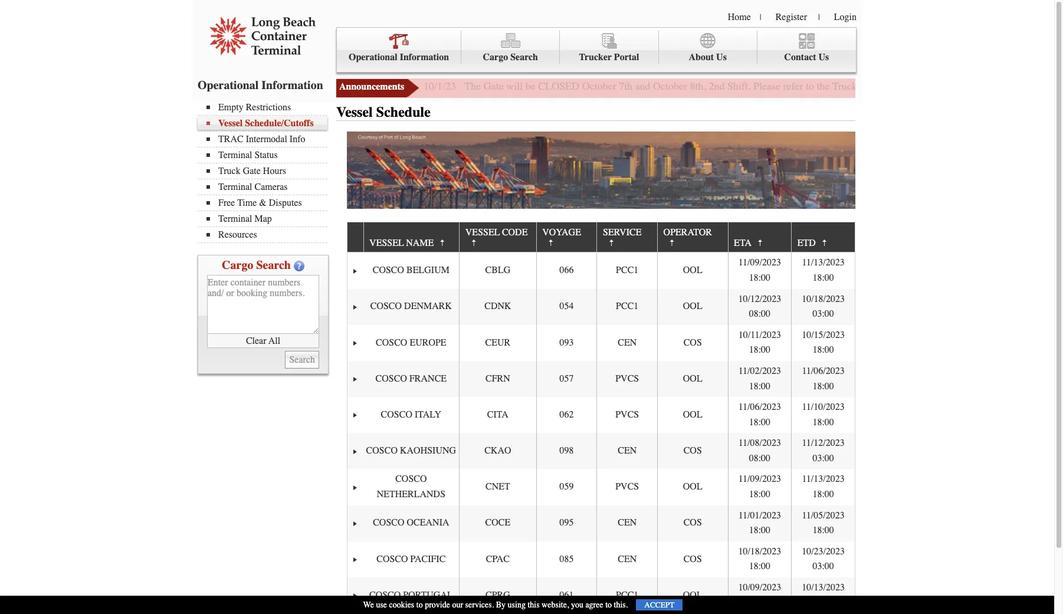 Task type: locate. For each thing, give the bounding box(es) containing it.
row containing 11/08/2023 08:00
[[347, 433, 855, 469]]

1 october from the left
[[582, 80, 617, 93]]

7 row from the top
[[347, 433, 855, 469]]

register
[[776, 12, 807, 22]]

11/06/2023 down 11/02/2023 18:00 cell
[[739, 402, 781, 413]]

to left this.
[[606, 600, 612, 610]]

europe
[[410, 337, 447, 348]]

18:00
[[749, 273, 771, 283], [813, 273, 834, 283], [749, 345, 771, 355], [813, 345, 834, 355], [749, 381, 771, 392], [813, 381, 834, 392], [749, 417, 771, 428], [813, 417, 834, 428], [749, 489, 771, 500], [813, 489, 834, 500], [749, 525, 771, 536], [813, 525, 834, 536], [749, 562, 771, 572]]

cosco europe cell
[[363, 325, 459, 361]]

vessel name
[[370, 238, 434, 248]]

0 vertical spatial pcc1
[[616, 265, 639, 276]]

10/18/2023 03:00 cell
[[792, 289, 855, 325]]

11/09/2023 down eta link
[[739, 258, 781, 268]]

ckao
[[485, 446, 511, 456]]

11/13/2023 18:00 cell up 11/05/2023
[[792, 469, 855, 506]]

1 horizontal spatial menu bar
[[336, 27, 857, 73]]

2 cen from the top
[[618, 446, 637, 456]]

0 horizontal spatial vessel
[[370, 238, 404, 248]]

6 ool from the top
[[683, 590, 703, 601]]

11/06/2023 18:00 up 11/10/2023
[[802, 366, 845, 392]]

1 horizontal spatial october
[[653, 80, 688, 93]]

trac intermodal info link
[[207, 134, 328, 145]]

login
[[834, 12, 857, 22]]

1 vertical spatial 11/13/2023
[[802, 474, 845, 485]]

11/09/2023 18:00 cell
[[728, 253, 792, 289], [728, 469, 792, 506]]

all
[[269, 336, 280, 346]]

2 03:00 from the top
[[813, 453, 834, 464]]

search down resources link
[[256, 259, 291, 272]]

2 terminal from the top
[[218, 182, 252, 192]]

2 horizontal spatial to
[[806, 80, 815, 93]]

6 row from the top
[[347, 397, 855, 433]]

cen cell
[[597, 325, 657, 361], [597, 433, 657, 469], [597, 506, 657, 542], [597, 542, 657, 578]]

2 11/13/2023 18:00 cell from the top
[[792, 469, 855, 506]]

0 vertical spatial 11/09/2023 18:00
[[739, 258, 781, 283]]

october left 7th
[[582, 80, 617, 93]]

operator link
[[664, 222, 712, 252]]

0 horizontal spatial |
[[760, 12, 762, 22]]

cosco inside 'cosco netherlands'
[[396, 474, 427, 485]]

18:00 down 11/01/2023
[[749, 525, 771, 536]]

ceur
[[485, 337, 511, 348]]

to left the
[[806, 80, 815, 93]]

0 vertical spatial 11/06/2023 18:00
[[802, 366, 845, 392]]

row containing 11/06/2023 18:00
[[347, 397, 855, 433]]

0 vertical spatial cargo search
[[483, 52, 538, 63]]

0 vertical spatial search
[[511, 52, 538, 63]]

0 horizontal spatial operational information
[[198, 78, 323, 92]]

truck right the
[[833, 80, 858, 93]]

france
[[410, 373, 447, 384]]

2 pvcs cell from the top
[[597, 397, 657, 433]]

1 pvcs cell from the top
[[597, 361, 657, 397]]

3 cos from the top
[[684, 518, 702, 529]]

operational inside menu bar
[[349, 52, 398, 63]]

| right home link
[[760, 12, 762, 22]]

1 | from the left
[[760, 12, 762, 22]]

1 horizontal spatial vessel
[[466, 227, 500, 238]]

18:00 for the 10/15/2023 18:00 cell
[[813, 345, 834, 355]]

0 vertical spatial 10/18/2023
[[802, 294, 845, 304]]

11/06/2023 down the 10/15/2023 18:00 cell
[[802, 366, 845, 376]]

1 03:00 from the top
[[813, 309, 834, 319]]

status
[[255, 150, 278, 161]]

cos cell for 11/01/2023
[[657, 506, 728, 542]]

1 vertical spatial 11/09/2023 18:00 cell
[[728, 469, 792, 506]]

october right and
[[653, 80, 688, 93]]

terminal up free
[[218, 182, 252, 192]]

03:00 down 11/12/2023
[[813, 453, 834, 464]]

11/09/2023 for pcc1
[[739, 258, 781, 268]]

row group
[[347, 253, 855, 614]]

gate right the
[[860, 80, 880, 93]]

tree grid
[[347, 222, 855, 614]]

066
[[560, 265, 574, 276]]

cosco for cosco denmark
[[370, 301, 402, 312]]

accept
[[645, 601, 675, 610]]

row
[[347, 222, 855, 253], [347, 253, 855, 289], [347, 289, 855, 325], [347, 325, 855, 361], [347, 361, 855, 397], [347, 397, 855, 433], [347, 433, 855, 469], [347, 469, 855, 506], [347, 506, 855, 542], [347, 542, 855, 578], [347, 578, 855, 614]]

18:00 down 10/15/2023 at the right bottom of page
[[813, 345, 834, 355]]

cos cell for 10/11/2023
[[657, 325, 728, 361]]

be
[[526, 80, 536, 93]]

vessel
[[336, 104, 373, 120], [218, 118, 243, 129]]

2 pvcs from the top
[[616, 410, 639, 420]]

11/13/2023 18:00 cell for pvcs
[[792, 469, 855, 506]]

2 cos cell from the top
[[657, 433, 728, 469]]

0 vertical spatial 11/06/2023
[[802, 366, 845, 376]]

10/13/2023 03:00
[[802, 583, 845, 608]]

10/18/2023 down the 11/01/2023 18:00 cell at the right bottom
[[739, 546, 782, 557]]

netherlands
[[377, 489, 446, 500]]

1 horizontal spatial vessel
[[336, 104, 373, 120]]

0 horizontal spatial 10/18/2023
[[739, 546, 782, 557]]

terminal status link
[[207, 150, 328, 161]]

cosco france
[[376, 373, 447, 384]]

1 vertical spatial 11/06/2023 18:00
[[739, 402, 781, 428]]

cosco europe
[[376, 337, 447, 348]]

18:00 inside 11/05/2023 18:00
[[813, 525, 834, 536]]

1 horizontal spatial 10/18/2023
[[802, 294, 845, 304]]

2 cos from the top
[[684, 446, 702, 456]]

1 11/13/2023 18:00 cell from the top
[[792, 253, 855, 289]]

11/10/2023
[[802, 402, 845, 413]]

1 pcc1 cell from the top
[[597, 253, 657, 289]]

hours
[[883, 80, 909, 93], [263, 166, 286, 176]]

for right page
[[955, 80, 967, 93]]

03:00 inside 10/23/2023 03:00
[[813, 562, 834, 572]]

11/13/2023 for pvcs
[[802, 474, 845, 485]]

0 horizontal spatial 11/06/2023
[[739, 402, 781, 413]]

to
[[806, 80, 815, 93], [417, 600, 423, 610], [606, 600, 612, 610]]

0 horizontal spatial menu bar
[[198, 101, 333, 243]]

home
[[728, 12, 751, 22]]

4 cos cell from the top
[[657, 542, 728, 578]]

11/09/2023 18:00 cell up 10/12/2023
[[728, 253, 792, 289]]

2 pcc1 from the top
[[616, 301, 639, 312]]

3 08:00 from the top
[[749, 598, 771, 608]]

3 pvcs from the top
[[616, 482, 639, 492]]

cosco inside 'cell'
[[366, 446, 398, 456]]

08:00 inside the '10/12/2023 08:00'
[[749, 309, 771, 319]]

cosco denmark cell
[[363, 289, 459, 325]]

vessel down announcements
[[336, 104, 373, 120]]

11/13/2023 18:00 cell
[[792, 253, 855, 289], [792, 469, 855, 506]]

2 vertical spatial 08:00
[[749, 598, 771, 608]]

03:00
[[813, 309, 834, 319], [813, 453, 834, 464], [813, 562, 834, 572], [813, 598, 834, 608]]

054 cell
[[536, 289, 597, 325]]

vessel left code
[[466, 227, 500, 238]]

cpac cell
[[459, 542, 536, 578]]

vessel left name
[[370, 238, 404, 248]]

11/02/2023 18:00 cell
[[728, 361, 792, 397]]

11 row from the top
[[347, 578, 855, 614]]

please
[[754, 80, 781, 93]]

2 cen cell from the top
[[597, 433, 657, 469]]

1 vertical spatial 11/13/2023 18:00 cell
[[792, 469, 855, 506]]

vessel for vessel code
[[466, 227, 500, 238]]

cosco france cell
[[363, 361, 459, 397]]

10/18/2023 for 03:00
[[802, 294, 845, 304]]

1 vertical spatial 10/18/2023
[[739, 546, 782, 557]]

1 vertical spatial 11/13/2023 18:00
[[802, 474, 845, 500]]

pcc1
[[616, 265, 639, 276], [616, 301, 639, 312], [616, 590, 639, 601]]

0 vertical spatial 11/09/2023 18:00 cell
[[728, 253, 792, 289]]

gate down 'status' at the top left of the page
[[243, 166, 261, 176]]

11/13/2023 18:00 cell for pcc1
[[792, 253, 855, 289]]

vessel for vessel name
[[370, 238, 404, 248]]

0 vertical spatial operational information
[[349, 52, 449, 63]]

2 11/13/2023 18:00 from the top
[[802, 474, 845, 500]]

2 row from the top
[[347, 253, 855, 289]]

details
[[1022, 80, 1049, 93]]

1 horizontal spatial information
[[400, 52, 449, 63]]

1 horizontal spatial cargo search
[[483, 52, 538, 63]]

4 ool from the top
[[683, 410, 703, 420]]

pcc1 cell
[[597, 253, 657, 289], [597, 289, 657, 325], [597, 578, 657, 614]]

web
[[912, 80, 929, 93]]

4 row from the top
[[347, 325, 855, 361]]

home link
[[728, 12, 751, 22]]

the
[[465, 80, 481, 93]]

5 row from the top
[[347, 361, 855, 397]]

3 cos cell from the top
[[657, 506, 728, 542]]

1 08:00 from the top
[[749, 309, 771, 319]]

03:00 for 10/13/2023 03:00
[[813, 598, 834, 608]]

0 horizontal spatial october
[[582, 80, 617, 93]]

03:00 for 11/12/2023 03:00
[[813, 453, 834, 464]]

2 11/09/2023 from the top
[[739, 474, 781, 485]]

10/11/2023 18:00 cell
[[728, 325, 792, 361]]

18:00 up "10/18/2023 03:00"
[[813, 273, 834, 283]]

10/23/2023 03:00 cell
[[792, 542, 855, 578]]

0 vertical spatial pvcs
[[616, 373, 639, 384]]

057
[[560, 373, 574, 384]]

10/18/2023
[[802, 294, 845, 304], [739, 546, 782, 557]]

11/12/2023 03:00 cell
[[792, 433, 855, 469]]

18:00 inside 10/18/2023 18:00
[[749, 562, 771, 572]]

2 vertical spatial pvcs
[[616, 482, 639, 492]]

us for about us
[[717, 52, 727, 63]]

empty restrictions vessel schedule/cutoffs trac intermodal info terminal status truck gate hours terminal cameras free time & disputes terminal map resources
[[218, 102, 314, 240]]

18:00 for 11/05/2023 18:00 cell
[[813, 525, 834, 536]]

1 horizontal spatial |
[[819, 12, 820, 22]]

row containing 11/02/2023 18:00
[[347, 361, 855, 397]]

10/13/2023
[[802, 583, 845, 593]]

1 horizontal spatial for
[[1052, 80, 1064, 93]]

0 vertical spatial 11/13/2023 18:00 cell
[[792, 253, 855, 289]]

0 horizontal spatial to
[[417, 600, 423, 610]]

057 cell
[[536, 361, 597, 397]]

0 horizontal spatial hours
[[263, 166, 286, 176]]

03:00 inside 11/12/2023 03:00
[[813, 453, 834, 464]]

0 horizontal spatial truck
[[218, 166, 241, 176]]

0 vertical spatial cargo
[[483, 52, 508, 63]]

operational information link
[[337, 31, 462, 64]]

1 horizontal spatial 11/06/2023 18:00
[[802, 366, 845, 392]]

us
[[717, 52, 727, 63], [819, 52, 829, 63]]

schedule
[[376, 104, 431, 120]]

cprg cell
[[459, 578, 536, 614]]

18:00 down 11/05/2023
[[813, 525, 834, 536]]

1 horizontal spatial cargo
[[483, 52, 508, 63]]

1 vertical spatial menu bar
[[198, 101, 333, 243]]

operational information up empty restrictions link
[[198, 78, 323, 92]]

1 vertical spatial pcc1
[[616, 301, 639, 312]]

1 pcc1 from the top
[[616, 265, 639, 276]]

1 horizontal spatial operational information
[[349, 52, 449, 63]]

03:00 inside 10/13/2023 03:00
[[813, 598, 834, 608]]

gate right the at the left top of the page
[[484, 80, 504, 93]]

1 vertical spatial 11/09/2023 18:00
[[739, 474, 781, 500]]

5 ool cell from the top
[[657, 469, 728, 506]]

08:00 down 10/09/2023
[[749, 598, 771, 608]]

operational up empty
[[198, 78, 259, 92]]

066 cell
[[536, 253, 597, 289]]

1 vertical spatial terminal
[[218, 182, 252, 192]]

2 pcc1 cell from the top
[[597, 289, 657, 325]]

3 pvcs cell from the top
[[597, 469, 657, 506]]

1 vertical spatial pvcs
[[616, 410, 639, 420]]

08:00 down 11/08/2023
[[749, 453, 771, 464]]

0 horizontal spatial cargo search
[[222, 259, 291, 272]]

11/13/2023 down the etd link
[[802, 258, 845, 268]]

Enter container numbers and/ or booking numbers.  text field
[[207, 275, 319, 334]]

1 11/13/2023 18:00 from the top
[[802, 258, 845, 283]]

about us
[[689, 52, 727, 63]]

8 row from the top
[[347, 469, 855, 506]]

4 cos from the top
[[684, 554, 702, 565]]

pcc1 cell for 054
[[597, 289, 657, 325]]

4 03:00 from the top
[[813, 598, 834, 608]]

9 row from the top
[[347, 506, 855, 542]]

18:00 for 11/02/2023 18:00 cell
[[749, 381, 771, 392]]

061 cell
[[536, 578, 597, 614]]

None submit
[[285, 351, 319, 369]]

cosco for cosco europe
[[376, 337, 407, 348]]

resources
[[218, 230, 257, 240]]

row containing 10/09/2023 08:00
[[347, 578, 855, 614]]

1 vertical spatial 11/06/2023
[[739, 402, 781, 413]]

cargo search up will
[[483, 52, 538, 63]]

1 vertical spatial hours
[[263, 166, 286, 176]]

cosco netherlands cell
[[363, 469, 459, 506]]

ool cell for 057
[[657, 361, 728, 397]]

ool for 066
[[683, 265, 703, 276]]

cosco pacific cell
[[363, 542, 459, 578]]

service link
[[603, 222, 642, 252]]

1 horizontal spatial search
[[511, 52, 538, 63]]

1 for from the left
[[955, 80, 967, 93]]

1 ool cell from the top
[[657, 253, 728, 289]]

for
[[955, 80, 967, 93], [1052, 80, 1064, 93]]

08:00 inside 11/08/2023 08:00
[[749, 453, 771, 464]]

0 vertical spatial 11/09/2023
[[739, 258, 781, 268]]

18:00 down the 11/02/2023
[[749, 381, 771, 392]]

3 pcc1 cell from the top
[[597, 578, 657, 614]]

cameras
[[255, 182, 288, 192]]

cdnk cell
[[459, 289, 536, 325]]

11/09/2023 18:00 cell up 11/01/2023
[[728, 469, 792, 506]]

gate inside empty restrictions vessel schedule/cutoffs trac intermodal info terminal status truck gate hours terminal cameras free time & disputes terminal map resources
[[243, 166, 261, 176]]

3 03:00 from the top
[[813, 562, 834, 572]]

us right contact
[[819, 52, 829, 63]]

this.
[[614, 600, 628, 610]]

0 horizontal spatial us
[[717, 52, 727, 63]]

cita cell
[[459, 397, 536, 433]]

4 cen cell from the top
[[597, 542, 657, 578]]

0 vertical spatial 08:00
[[749, 309, 771, 319]]

us right about
[[717, 52, 727, 63]]

cos cell for 10/18/2023
[[657, 542, 728, 578]]

1 vertical spatial operational
[[198, 78, 259, 92]]

2 08:00 from the top
[[749, 453, 771, 464]]

pvcs cell
[[597, 361, 657, 397], [597, 397, 657, 433], [597, 469, 657, 506]]

2 11/09/2023 18:00 from the top
[[739, 474, 781, 500]]

1 horizontal spatial us
[[819, 52, 829, 63]]

11/06/2023 18:00 cell
[[792, 361, 855, 397], [728, 397, 792, 433]]

ool cell
[[657, 253, 728, 289], [657, 289, 728, 325], [657, 361, 728, 397], [657, 397, 728, 433], [657, 469, 728, 506], [657, 578, 728, 614]]

11/06/2023 18:00 for 11/06/2023 18:00 'cell' on top of 11/08/2023
[[739, 402, 781, 428]]

1 vertical spatial operational information
[[198, 78, 323, 92]]

1 vertical spatial truck
[[218, 166, 241, 176]]

operational information up announcements
[[349, 52, 449, 63]]

11/13/2023 down the 11/12/2023 03:00 "cell"
[[802, 474, 845, 485]]

1 cos from the top
[[684, 337, 702, 348]]

0 vertical spatial terminal
[[218, 150, 252, 161]]

10/18/2023 18:00 cell
[[728, 542, 792, 578]]

0 vertical spatial truck
[[833, 80, 858, 93]]

0 vertical spatial 11/13/2023
[[802, 258, 845, 268]]

cargo up will
[[483, 52, 508, 63]]

0 vertical spatial operational
[[349, 52, 398, 63]]

098 cell
[[536, 433, 597, 469]]

3 pcc1 from the top
[[616, 590, 639, 601]]

about
[[689, 52, 714, 63]]

10/18/2023 18:00
[[739, 546, 782, 572]]

2 11/13/2023 from the top
[[802, 474, 845, 485]]

03:00 inside "10/18/2023 03:00"
[[813, 309, 834, 319]]

18:00 inside "11/01/2023 18:00"
[[749, 525, 771, 536]]

2 vertical spatial terminal
[[218, 214, 252, 224]]

eta
[[734, 238, 752, 248]]

1 11/13/2023 from the top
[[802, 258, 845, 268]]

0 horizontal spatial 11/06/2023 18:00
[[739, 402, 781, 428]]

2 vertical spatial pcc1
[[616, 590, 639, 601]]

1 pvcs from the top
[[616, 373, 639, 384]]

pcc1 cell for 066
[[597, 253, 657, 289]]

11/06/2023 18:00
[[802, 366, 845, 392], [739, 402, 781, 428]]

3 cen from the top
[[618, 518, 637, 529]]

11/13/2023 for pcc1
[[802, 258, 845, 268]]

1 11/09/2023 18:00 cell from the top
[[728, 253, 792, 289]]

information up 10/1/23
[[400, 52, 449, 63]]

03:00 down 10/13/2023
[[813, 598, 834, 608]]

18:00 inside 11/02/2023 18:00
[[749, 381, 771, 392]]

cos cell
[[657, 325, 728, 361], [657, 433, 728, 469], [657, 506, 728, 542], [657, 542, 728, 578]]

08:00
[[749, 309, 771, 319], [749, 453, 771, 464], [749, 598, 771, 608]]

terminal up resources
[[218, 214, 252, 224]]

vessel down empty
[[218, 118, 243, 129]]

1 11/09/2023 18:00 from the top
[[739, 258, 781, 283]]

1 row from the top
[[347, 222, 855, 253]]

0 horizontal spatial gate
[[243, 166, 261, 176]]

search up be
[[511, 52, 538, 63]]

information up restrictions
[[262, 78, 323, 92]]

085 cell
[[536, 542, 597, 578]]

restrictions
[[246, 102, 291, 113]]

october
[[582, 80, 617, 93], [653, 80, 688, 93]]

2 11/09/2023 18:00 cell from the top
[[728, 469, 792, 506]]

093
[[560, 337, 574, 348]]

10 row from the top
[[347, 542, 855, 578]]

cfrn cell
[[459, 361, 536, 397]]

11/12/2023 03:00
[[802, 438, 845, 464]]

03:00 up 10/15/2023 at the right bottom of page
[[813, 309, 834, 319]]

1 horizontal spatial gate
[[484, 80, 504, 93]]

18:00 for 11/06/2023 18:00 'cell' above 11/10/2023
[[813, 381, 834, 392]]

search inside cargo search link
[[511, 52, 538, 63]]

4 cen from the top
[[618, 554, 637, 565]]

ool
[[683, 265, 703, 276], [683, 301, 703, 312], [683, 373, 703, 384], [683, 410, 703, 420], [683, 482, 703, 492], [683, 590, 703, 601]]

this
[[528, 600, 540, 610]]

1 11/09/2023 from the top
[[739, 258, 781, 268]]

operational up announcements
[[349, 52, 398, 63]]

11/09/2023 18:00 up 10/12/2023
[[739, 258, 781, 283]]

1 cos cell from the top
[[657, 325, 728, 361]]

11/09/2023 down 11/08/2023 08:00 cell
[[739, 474, 781, 485]]

11/09/2023 18:00 up 11/01/2023
[[739, 474, 781, 500]]

08:00 inside 10/09/2023 08:00
[[749, 598, 771, 608]]

18:00 up 11/08/2023
[[749, 417, 771, 428]]

voyage link
[[542, 222, 581, 252]]

11/06/2023
[[802, 366, 845, 376], [739, 402, 781, 413]]

1 us from the left
[[717, 52, 727, 63]]

4 ool cell from the top
[[657, 397, 728, 433]]

18:00 inside 10/11/2023 18:00
[[749, 345, 771, 355]]

11/08/2023 08:00
[[739, 438, 781, 464]]

11/09/2023 for pvcs
[[739, 474, 781, 485]]

2 ool cell from the top
[[657, 289, 728, 325]]

18:00 up 11/10/2023
[[813, 381, 834, 392]]

10/15/2023 18:00 cell
[[792, 325, 855, 361]]

cos for 11/01/2023
[[684, 518, 702, 529]]

pcc1 for 066
[[616, 265, 639, 276]]

hours up cameras
[[263, 166, 286, 176]]

1 ool from the top
[[683, 265, 703, 276]]

11/13/2023 18:00 cell down the etd link
[[792, 253, 855, 289]]

11/06/2023 18:00 cell up 11/08/2023
[[728, 397, 792, 433]]

hours left web
[[883, 80, 909, 93]]

0 vertical spatial 11/13/2023 18:00
[[802, 258, 845, 283]]

2 us from the left
[[819, 52, 829, 63]]

cnet
[[486, 482, 510, 492]]

for right details
[[1052, 80, 1064, 93]]

1 vertical spatial 11/09/2023
[[739, 474, 781, 485]]

1 horizontal spatial 11/06/2023
[[802, 366, 845, 376]]

0 vertical spatial menu bar
[[336, 27, 857, 73]]

1 vertical spatial information
[[262, 78, 323, 92]]

0 horizontal spatial for
[[955, 80, 967, 93]]

10/18/2023 up 10/15/2023 at the right bottom of page
[[802, 294, 845, 304]]

6 ool cell from the top
[[657, 578, 728, 614]]

18:00 up 10/09/2023
[[749, 562, 771, 572]]

map
[[255, 214, 272, 224]]

11/05/2023
[[802, 510, 845, 521]]

to left the provide
[[417, 600, 423, 610]]

5 ool from the top
[[683, 482, 703, 492]]

11/13/2023 18:00 down the etd link
[[802, 258, 845, 283]]

website,
[[542, 600, 569, 610]]

18:00 inside 11/10/2023 18:00
[[813, 417, 834, 428]]

1 cen from the top
[[618, 337, 637, 348]]

11/05/2023 18:00 cell
[[792, 506, 855, 542]]

18:00 up 11/05/2023
[[813, 489, 834, 500]]

3 cen cell from the top
[[597, 506, 657, 542]]

3 terminal from the top
[[218, 214, 252, 224]]

operational information
[[349, 52, 449, 63], [198, 78, 323, 92]]

3 row from the top
[[347, 289, 855, 325]]

portugal
[[403, 590, 453, 601]]

terminal down trac
[[218, 150, 252, 161]]

11/01/2023 18:00 cell
[[728, 506, 792, 542]]

1 horizontal spatial hours
[[883, 80, 909, 93]]

cargo down resources
[[222, 259, 253, 272]]

cargo inside menu bar
[[483, 52, 508, 63]]

2 ool from the top
[[683, 301, 703, 312]]

0 horizontal spatial search
[[256, 259, 291, 272]]

truck down trac
[[218, 166, 241, 176]]

0 horizontal spatial cargo
[[222, 259, 253, 272]]

3 ool cell from the top
[[657, 361, 728, 397]]

10/12/2023
[[739, 294, 782, 304]]

agree
[[586, 600, 604, 610]]

| left login link
[[819, 12, 820, 22]]

gate
[[484, 80, 504, 93], [860, 80, 880, 93], [243, 166, 261, 176]]

1 cen cell from the top
[[597, 325, 657, 361]]

1 horizontal spatial operational
[[349, 52, 398, 63]]

cargo search down resources link
[[222, 259, 291, 272]]

11/13/2023 18:00 up 11/05/2023
[[802, 474, 845, 500]]

1 vertical spatial search
[[256, 259, 291, 272]]

3 ool from the top
[[683, 373, 703, 384]]

clear
[[246, 336, 267, 346]]

11/06/2023 18:00 up 11/08/2023
[[739, 402, 781, 428]]

18:00 down 10/11/2023
[[749, 345, 771, 355]]

1 vertical spatial 08:00
[[749, 453, 771, 464]]

10/11/2023 18:00
[[739, 330, 781, 355]]

03:00 down the 10/23/2023
[[813, 562, 834, 572]]

18:00 inside 10/15/2023 18:00
[[813, 345, 834, 355]]

10/1/23 the gate will be closed october 7th and october 8th, 2nd shift. please refer to the truck gate hours web page for further gate details for
[[424, 80, 1064, 93]]

pvcs for 057
[[616, 373, 639, 384]]

cprg
[[486, 590, 510, 601]]

row containing vessel code
[[347, 222, 855, 253]]

08:00 down 10/12/2023
[[749, 309, 771, 319]]

0 horizontal spatial vessel
[[218, 118, 243, 129]]

18:00 down 11/10/2023
[[813, 417, 834, 428]]

menu bar
[[336, 27, 857, 73], [198, 101, 333, 243]]



Task type: vqa. For each thing, say whether or not it's contained in the screenshot.
Row containing 11/08/2023 08:00
yes



Task type: describe. For each thing, give the bounding box(es) containing it.
095 cell
[[536, 506, 597, 542]]

denmark
[[404, 301, 452, 312]]

coce cell
[[459, 506, 536, 542]]

cosco denmark
[[370, 301, 452, 312]]

cosco for cosco belgium
[[373, 265, 404, 276]]

cosco kaohsiung cell
[[363, 433, 459, 469]]

2 | from the left
[[819, 12, 820, 22]]

cosco for cosco france
[[376, 373, 407, 384]]

10/13/2023 03:00 cell
[[792, 578, 855, 614]]

cen cell for 093
[[597, 325, 657, 361]]

cos cell for 11/08/2023
[[657, 433, 728, 469]]

disputes
[[269, 198, 302, 208]]

menu bar containing empty restrictions
[[198, 101, 333, 243]]

us for contact us
[[819, 52, 829, 63]]

register link
[[776, 12, 807, 22]]

cosco for cosco netherlands
[[396, 474, 427, 485]]

ool cell for 059
[[657, 469, 728, 506]]

11/12/2023
[[802, 438, 845, 449]]

clear all button
[[207, 334, 319, 348]]

eta link
[[734, 233, 771, 252]]

voyage
[[542, 227, 581, 238]]

1 horizontal spatial to
[[606, 600, 612, 610]]

the
[[817, 80, 830, 93]]

cblg
[[485, 265, 511, 276]]

cos for 11/08/2023
[[684, 446, 702, 456]]

18:00 for 11/06/2023 18:00 'cell' on top of 11/08/2023
[[749, 417, 771, 428]]

ool for 062
[[683, 410, 703, 420]]

cosco kaohsiung
[[366, 446, 456, 456]]

11/08/2023
[[739, 438, 781, 449]]

10/1/23
[[424, 80, 456, 93]]

time
[[237, 198, 257, 208]]

10/09/2023
[[739, 583, 782, 593]]

oceania
[[407, 518, 449, 529]]

cen cell for 085
[[597, 542, 657, 578]]

ool for 054
[[683, 301, 703, 312]]

062
[[560, 410, 574, 420]]

11/06/2023 for 11/06/2023 18:00 'cell' above 11/10/2023
[[802, 366, 845, 376]]

08:00 for 11/08/2023 08:00
[[749, 453, 771, 464]]

cargo search inside cargo search link
[[483, 52, 538, 63]]

11/09/2023 18:00 cell for pcc1
[[728, 253, 792, 289]]

11/06/2023 for 11/06/2023 18:00 'cell' on top of 11/08/2023
[[739, 402, 781, 413]]

hours inside empty restrictions vessel schedule/cutoffs trac intermodal info terminal status truck gate hours terminal cameras free time & disputes terminal map resources
[[263, 166, 286, 176]]

cosco netherlands
[[377, 474, 446, 500]]

name
[[406, 238, 434, 248]]

empty
[[218, 102, 244, 113]]

10/12/2023 08:00 cell
[[728, 289, 792, 325]]

ckao cell
[[459, 433, 536, 469]]

cfrn
[[486, 373, 510, 384]]

10/11/2023
[[739, 330, 781, 340]]

ool for 059
[[683, 482, 703, 492]]

093 cell
[[536, 325, 597, 361]]

1 horizontal spatial truck
[[833, 80, 858, 93]]

our
[[452, 600, 463, 610]]

pvcs for 059
[[616, 482, 639, 492]]

cosco portugal
[[369, 590, 453, 601]]

ceur cell
[[459, 325, 536, 361]]

pvcs cell for 057
[[597, 361, 657, 397]]

&
[[259, 198, 267, 208]]

1 vertical spatial cargo search
[[222, 259, 291, 272]]

10/15/2023 18:00
[[802, 330, 845, 355]]

row containing 10/11/2023 18:00
[[347, 325, 855, 361]]

061
[[560, 590, 574, 601]]

row containing 11/01/2023 18:00
[[347, 506, 855, 542]]

pcc1 for 054
[[616, 301, 639, 312]]

2 horizontal spatial gate
[[860, 80, 880, 93]]

pvcs for 062
[[616, 410, 639, 420]]

18:00 up 11/01/2023
[[749, 489, 771, 500]]

11/10/2023 18:00 cell
[[792, 397, 855, 433]]

0 horizontal spatial operational
[[198, 78, 259, 92]]

03:00 for 10/18/2023 03:00
[[813, 309, 834, 319]]

row containing 10/12/2023 08:00
[[347, 289, 855, 325]]

095
[[560, 518, 574, 529]]

cnet cell
[[459, 469, 536, 506]]

cosco oceania
[[373, 518, 449, 529]]

08:00 for 10/12/2023 08:00
[[749, 309, 771, 319]]

059 cell
[[536, 469, 597, 506]]

code
[[502, 227, 528, 238]]

truck gate hours link
[[207, 166, 328, 176]]

18:00 up 10/12/2023
[[749, 273, 771, 283]]

11/09/2023 18:00 for pcc1
[[739, 258, 781, 283]]

etd link
[[798, 233, 835, 252]]

and
[[635, 80, 651, 93]]

1 terminal from the top
[[218, 150, 252, 161]]

10/09/2023 08:00 cell
[[728, 578, 792, 614]]

pvcs cell for 062
[[597, 397, 657, 433]]

ool for 057
[[683, 373, 703, 384]]

we
[[363, 600, 374, 610]]

08:00 for 10/09/2023 08:00
[[749, 598, 771, 608]]

2nd
[[709, 80, 725, 93]]

11/06/2023 18:00 for 11/06/2023 18:00 'cell' above 11/10/2023
[[802, 366, 845, 392]]

cargo search link
[[462, 31, 560, 64]]

18:00 for 11/13/2023 18:00 cell corresponding to pcc1
[[813, 273, 834, 283]]

11/02/2023 18:00
[[739, 366, 781, 392]]

cen for 085
[[618, 554, 637, 565]]

cosco pacific
[[377, 554, 446, 565]]

0 vertical spatial hours
[[883, 80, 909, 93]]

cblg cell
[[459, 253, 536, 289]]

cosco for cosco pacific
[[377, 554, 408, 565]]

page
[[932, 80, 952, 93]]

login link
[[834, 12, 857, 22]]

11/09/2023 18:00 for pvcs
[[739, 474, 781, 500]]

18:00 for 11/13/2023 18:00 cell associated with pvcs
[[813, 489, 834, 500]]

cen cell for 098
[[597, 433, 657, 469]]

0 vertical spatial information
[[400, 52, 449, 63]]

10/09/2023 08:00
[[739, 583, 782, 608]]

row containing 11/09/2023 18:00
[[347, 253, 855, 289]]

18:00 for 11/10/2023 18:00 cell
[[813, 417, 834, 428]]

cen cell for 095
[[597, 506, 657, 542]]

further
[[970, 80, 999, 93]]

cosco portugal cell
[[363, 578, 459, 614]]

18:00 for 10/11/2023 18:00 'cell'
[[749, 345, 771, 355]]

contact us
[[785, 52, 829, 63]]

cen for 093
[[618, 337, 637, 348]]

coce
[[485, 518, 511, 529]]

8th,
[[690, 80, 707, 93]]

18:00 for the 11/01/2023 18:00 cell at the right bottom
[[749, 525, 771, 536]]

vessel code
[[466, 227, 528, 238]]

2 for from the left
[[1052, 80, 1064, 93]]

pvcs cell for 059
[[597, 469, 657, 506]]

ool cell for 062
[[657, 397, 728, 433]]

trac
[[218, 134, 244, 145]]

11/08/2023 08:00 cell
[[728, 433, 792, 469]]

portal
[[614, 52, 639, 63]]

about us link
[[659, 31, 758, 64]]

cosco for cosco oceania
[[373, 518, 405, 529]]

098
[[560, 446, 574, 456]]

cosco italy cell
[[363, 397, 459, 433]]

cosco belgium cell
[[363, 253, 459, 289]]

10/18/2023 for 18:00
[[739, 546, 782, 557]]

provide
[[425, 600, 450, 610]]

cosco for cosco portugal
[[369, 590, 401, 601]]

cosco for cosco kaohsiung
[[366, 446, 398, 456]]

ool cell for 066
[[657, 253, 728, 289]]

resources link
[[207, 230, 328, 240]]

vessel code link
[[466, 222, 528, 252]]

cos for 10/18/2023
[[684, 554, 702, 565]]

trucker portal link
[[560, 31, 659, 64]]

0 horizontal spatial information
[[262, 78, 323, 92]]

accept button
[[636, 600, 683, 611]]

11/13/2023 18:00 for pcc1
[[802, 258, 845, 283]]

row group containing 11/09/2023 18:00
[[347, 253, 855, 614]]

operator
[[664, 227, 712, 238]]

we use cookies to provide our services. by using this website, you agree to this.
[[363, 600, 628, 610]]

cos for 10/11/2023
[[684, 337, 702, 348]]

cdnk
[[485, 301, 511, 312]]

11/01/2023 18:00
[[739, 510, 781, 536]]

intermodal
[[246, 134, 287, 145]]

03:00 for 10/23/2023 03:00
[[813, 562, 834, 572]]

vessel inside empty restrictions vessel schedule/cutoffs trac intermodal info terminal status truck gate hours terminal cameras free time & disputes terminal map resources
[[218, 118, 243, 129]]

services.
[[465, 600, 494, 610]]

vessel name link
[[370, 233, 453, 252]]

truck inside empty restrictions vessel schedule/cutoffs trac intermodal info terminal status truck gate hours terminal cameras free time & disputes terminal map resources
[[218, 166, 241, 176]]

shift.
[[728, 80, 751, 93]]

cosco for cosco italy
[[381, 410, 413, 420]]

empty restrictions link
[[207, 102, 328, 113]]

trucker
[[579, 52, 612, 63]]

11/06/2023 18:00 cell up 11/10/2023
[[792, 361, 855, 397]]

tree grid containing vessel code
[[347, 222, 855, 614]]

054
[[560, 301, 574, 312]]

11/05/2023 18:00
[[802, 510, 845, 536]]

cen for 095
[[618, 518, 637, 529]]

operational information inside menu bar
[[349, 52, 449, 63]]

row containing 10/18/2023 18:00
[[347, 542, 855, 578]]

use
[[376, 600, 387, 610]]

cosco oceania cell
[[363, 506, 459, 542]]

11/01/2023
[[739, 510, 781, 521]]

11/09/2023 18:00 cell for pvcs
[[728, 469, 792, 506]]

1 vertical spatial cargo
[[222, 259, 253, 272]]

11/02/2023
[[739, 366, 781, 376]]

18:00 for 10/18/2023 18:00 cell
[[749, 562, 771, 572]]

10/23/2023
[[802, 546, 845, 557]]

10/15/2023
[[802, 330, 845, 340]]

free time & disputes link
[[207, 198, 328, 208]]

062 cell
[[536, 397, 597, 433]]

11/13/2023 18:00 for pvcs
[[802, 474, 845, 500]]

cen for 098
[[618, 446, 637, 456]]

cpac
[[486, 554, 510, 565]]

terminal cameras link
[[207, 182, 328, 192]]

cita
[[487, 410, 509, 420]]

using
[[508, 600, 526, 610]]

row containing cosco netherlands
[[347, 469, 855, 506]]

ool cell for 054
[[657, 289, 728, 325]]

cosco italy
[[381, 410, 442, 420]]

cosco belgium
[[373, 265, 450, 276]]

will
[[506, 80, 523, 93]]

2 october from the left
[[653, 80, 688, 93]]

menu bar containing operational information
[[336, 27, 857, 73]]

contact us link
[[758, 31, 856, 64]]



